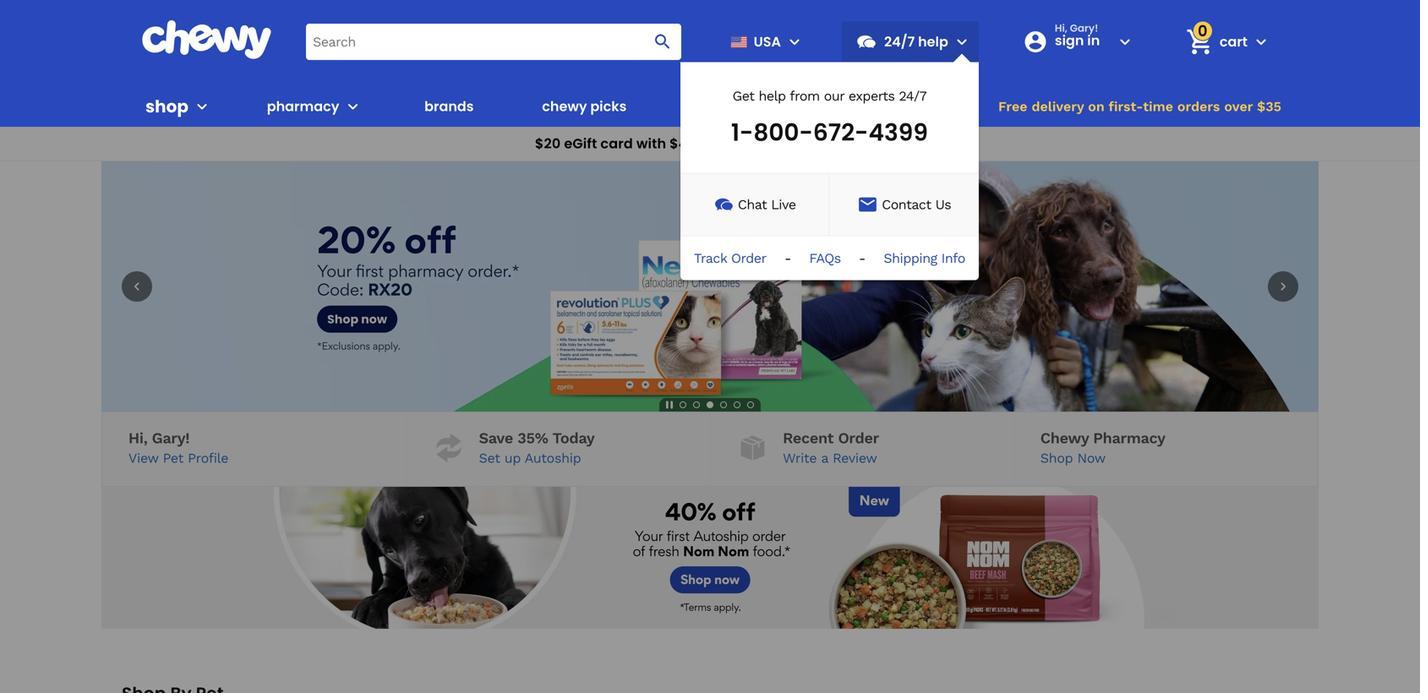 Task type: locate. For each thing, give the bounding box(es) containing it.
track order link
[[694, 250, 767, 266]]

24/7 up the experts
[[885, 32, 915, 51]]

chewy for chewy pharmacy shop now
[[1041, 430, 1089, 447]]

Product search field
[[306, 23, 682, 60]]

1 horizontal spatial order
[[839, 430, 880, 447]]

1 vertical spatial chewy
[[1041, 430, 1089, 447]]

1-
[[732, 116, 754, 149]]

live
[[772, 196, 796, 213]]

pharmacy
[[1094, 430, 1166, 447]]

choose slide to display. group
[[677, 398, 758, 412]]

gary! inside "hi, gary! sign in"
[[1071, 21, 1099, 35]]

in
[[1088, 31, 1101, 50]]

orders
[[1178, 99, 1221, 115]]

chewy support image
[[856, 31, 878, 53], [714, 194, 735, 215]]

1 vertical spatial chewy support image
[[714, 194, 735, 215]]

0 horizontal spatial chewy
[[542, 97, 587, 116]]

chewy picks
[[542, 97, 627, 116]]

chewy up shop
[[1041, 430, 1089, 447]]

help for get
[[759, 88, 786, 104]]

shop
[[1041, 451, 1074, 467]]

chewy support image inside '24/7 help' link
[[856, 31, 878, 53]]

from
[[790, 88, 820, 104]]

gary!
[[1071, 21, 1099, 35], [152, 430, 190, 447]]

0 horizontal spatial gary!
[[152, 430, 190, 447]]

hi, inside "hi, gary! sign in"
[[1055, 21, 1068, 35]]

0 vertical spatial help
[[919, 32, 949, 51]]

help for 24/7
[[919, 32, 949, 51]]

$49+
[[670, 134, 706, 153]]

1 horizontal spatial -
[[859, 250, 866, 266]]

40% off your first autoship order of fresh nom nom food* shop now. image
[[101, 487, 1319, 629]]

chewy up egift
[[542, 97, 587, 116]]

1 horizontal spatial gary!
[[1071, 21, 1099, 35]]

contact us link
[[830, 174, 979, 235]]

hi, left in
[[1055, 21, 1068, 35]]

give
[[695, 97, 725, 116]]

0 vertical spatial gary!
[[1071, 21, 1099, 35]]

order
[[732, 250, 767, 266], [839, 430, 880, 447]]

get
[[733, 88, 755, 104]]

gary! left account menu icon
[[1071, 21, 1099, 35]]

chewy home image
[[141, 20, 272, 59]]

on
[[1089, 99, 1105, 115]]

time
[[1144, 99, 1174, 115]]

1 vertical spatial hi,
[[128, 430, 148, 447]]

0 horizontal spatial hi,
[[128, 430, 148, 447]]

$20
[[535, 134, 561, 153]]

chewy
[[542, 97, 587, 116], [1041, 430, 1089, 447]]

items image
[[1185, 27, 1215, 57]]

chewy support image left chat
[[714, 194, 735, 215]]

cart menu image
[[1252, 32, 1272, 52]]

1 horizontal spatial chewy
[[1041, 430, 1089, 447]]

-
[[785, 250, 792, 266], [859, 250, 866, 266]]

shipping
[[884, 250, 938, 266]]

chewy support image left 24/7 help at right
[[856, 31, 878, 53]]

hi, inside hi, gary! view pet profile
[[128, 430, 148, 447]]

card
[[601, 134, 633, 153]]

over
[[1225, 99, 1254, 115]]

autoship
[[525, 451, 581, 467]]

help
[[919, 32, 949, 51], [759, 88, 786, 104]]

- right faqs link
[[859, 250, 866, 266]]

0 horizontal spatial order
[[732, 250, 767, 266]]

1 horizontal spatial help
[[919, 32, 949, 51]]

hi, gary! sign in
[[1055, 21, 1101, 50]]

gary! up pet
[[152, 430, 190, 447]]

order up review
[[839, 430, 880, 447]]

gary! inside hi, gary! view pet profile
[[152, 430, 190, 447]]

pharmacy menu image
[[343, 96, 363, 117]]

submit search image
[[653, 32, 673, 52]]

chat live button
[[681, 174, 829, 235]]

site banner
[[0, 0, 1421, 280]]

track
[[694, 250, 727, 266]]

recent order write a review
[[783, 430, 880, 467]]

1 vertical spatial gary!
[[152, 430, 190, 447]]

chewy inside "chewy pharmacy shop now"
[[1041, 430, 1089, 447]]

chewy support image for chat live
[[714, 194, 735, 215]]

1 horizontal spatial hi,
[[1055, 21, 1068, 35]]

chewy pharmacy shop now
[[1041, 430, 1166, 467]]

24/7 up 4399
[[899, 88, 927, 104]]

1-800-672-4399 link
[[732, 116, 929, 149]]

24/7 help link
[[849, 21, 949, 62]]

$20 egift card with $49+ first order* use welcome link
[[0, 127, 1421, 162]]

0 vertical spatial hi,
[[1055, 21, 1068, 35]]

order inside recent order write a review
[[839, 430, 880, 447]]

hi, up view
[[128, 430, 148, 447]]

chat
[[738, 196, 767, 213]]

menu image
[[785, 32, 805, 52]]

0 horizontal spatial chewy support image
[[714, 194, 735, 215]]

order*
[[740, 134, 785, 153]]

save
[[479, 430, 513, 447]]

1 horizontal spatial chewy support image
[[856, 31, 878, 53]]

0 vertical spatial chewy
[[542, 97, 587, 116]]

0 vertical spatial order
[[732, 250, 767, 266]]

profile
[[188, 451, 229, 467]]

contact us
[[882, 196, 952, 213]]

1 vertical spatial help
[[759, 88, 786, 104]]

hi,
[[1055, 21, 1068, 35], [128, 430, 148, 447]]

set
[[479, 451, 500, 467]]

free
[[999, 99, 1028, 115]]

800-
[[754, 116, 814, 149]]

chewy inside site banner
[[542, 97, 587, 116]]

up
[[505, 451, 521, 467]]

1-800-672-4399
[[732, 116, 929, 149]]

a
[[822, 451, 829, 467]]

view
[[128, 451, 159, 467]]

help left the help menu icon
[[919, 32, 949, 51]]

0 horizontal spatial -
[[785, 250, 792, 266]]

order inside site banner
[[732, 250, 767, 266]]

0 horizontal spatial help
[[759, 88, 786, 104]]

order right track
[[732, 250, 767, 266]]

0 vertical spatial chewy support image
[[856, 31, 878, 53]]

help right get
[[759, 88, 786, 104]]

1 vertical spatial order
[[839, 430, 880, 447]]

/ image
[[737, 432, 770, 465]]

35%
[[518, 430, 549, 447]]

shop button
[[145, 86, 212, 127]]

shipping info
[[884, 250, 966, 266]]

delivery
[[1032, 99, 1085, 115]]

first-
[[1109, 99, 1144, 115]]

/ image
[[433, 432, 466, 465]]

hi, gary! view pet profile
[[128, 430, 229, 467]]

menu image
[[192, 96, 212, 117]]

egift
[[564, 134, 598, 153]]

chewy support image inside chat live "button"
[[714, 194, 735, 215]]

- left faqs link
[[785, 250, 792, 266]]

24/7
[[885, 32, 915, 51], [899, 88, 927, 104]]

usa button
[[724, 21, 805, 62]]



Task type: describe. For each thing, give the bounding box(es) containing it.
$35
[[1258, 99, 1282, 115]]

today
[[553, 430, 595, 447]]

help menu image
[[952, 32, 973, 52]]

us
[[936, 196, 952, 213]]

0
[[1198, 20, 1208, 42]]

give back
[[695, 97, 762, 116]]

shop
[[145, 95, 189, 118]]

faqs link
[[810, 250, 841, 266]]

free delivery on first-time orders over $35
[[999, 99, 1282, 115]]

brands
[[425, 97, 474, 116]]

free delivery on first-time orders over $35 button
[[994, 86, 1287, 127]]

account menu image
[[1115, 32, 1136, 52]]

4399
[[869, 116, 929, 149]]

first
[[709, 134, 737, 153]]

0 vertical spatial 24/7
[[885, 32, 915, 51]]

chewy for chewy picks
[[542, 97, 587, 116]]

672-
[[814, 116, 869, 149]]

24/7 help
[[885, 32, 949, 51]]

today's deals
[[848, 97, 939, 116]]

20% off your first pharmacy order* with code rx20. shop now. image
[[101, 162, 1319, 412]]

review
[[833, 451, 878, 467]]

1 - from the left
[[785, 250, 792, 266]]

2 - from the left
[[859, 250, 866, 266]]

usa
[[754, 32, 782, 51]]

gary! for in
[[1071, 21, 1099, 35]]

give back link
[[689, 86, 762, 127]]

get help from our experts 24/7
[[733, 88, 927, 104]]

sign
[[1055, 31, 1085, 50]]

brands link
[[418, 86, 481, 127]]

pet
[[163, 451, 184, 467]]

faqs
[[810, 250, 841, 266]]

hi, for sign in
[[1055, 21, 1068, 35]]

now
[[1078, 451, 1106, 467]]

shipping info link
[[884, 250, 966, 266]]

today's
[[848, 97, 898, 116]]

stop automatic slide show image
[[663, 398, 677, 412]]

with
[[637, 134, 667, 153]]

info
[[942, 250, 966, 266]]

Search text field
[[306, 23, 682, 60]]

order for track
[[732, 250, 767, 266]]

back
[[728, 97, 762, 116]]

gary! for pet
[[152, 430, 190, 447]]

deals
[[901, 97, 939, 116]]

write
[[783, 451, 817, 467]]

order for recent
[[839, 430, 880, 447]]

pharmacy link
[[260, 86, 340, 127]]

cart
[[1220, 32, 1248, 51]]

pharmacy
[[267, 97, 340, 116]]

use
[[788, 134, 814, 153]]

1 vertical spatial 24/7
[[899, 88, 927, 104]]

hi, for view pet profile
[[128, 430, 148, 447]]

chat live
[[738, 196, 796, 213]]

contact
[[882, 196, 932, 213]]

$20 egift card with $49+ first order* use welcome
[[535, 134, 886, 153]]

today's deals link
[[841, 86, 946, 127]]

our
[[824, 88, 845, 104]]

picks
[[591, 97, 627, 116]]

welcome
[[817, 134, 886, 153]]

save 35% today set up autoship
[[479, 430, 595, 467]]

chewy picks link
[[536, 86, 634, 127]]

experts
[[849, 88, 895, 104]]

chewy support image for 24/7 help
[[856, 31, 878, 53]]

track order
[[694, 250, 767, 266]]

recent
[[783, 430, 834, 447]]



Task type: vqa. For each thing, say whether or not it's contained in the screenshot.
topmost the
no



